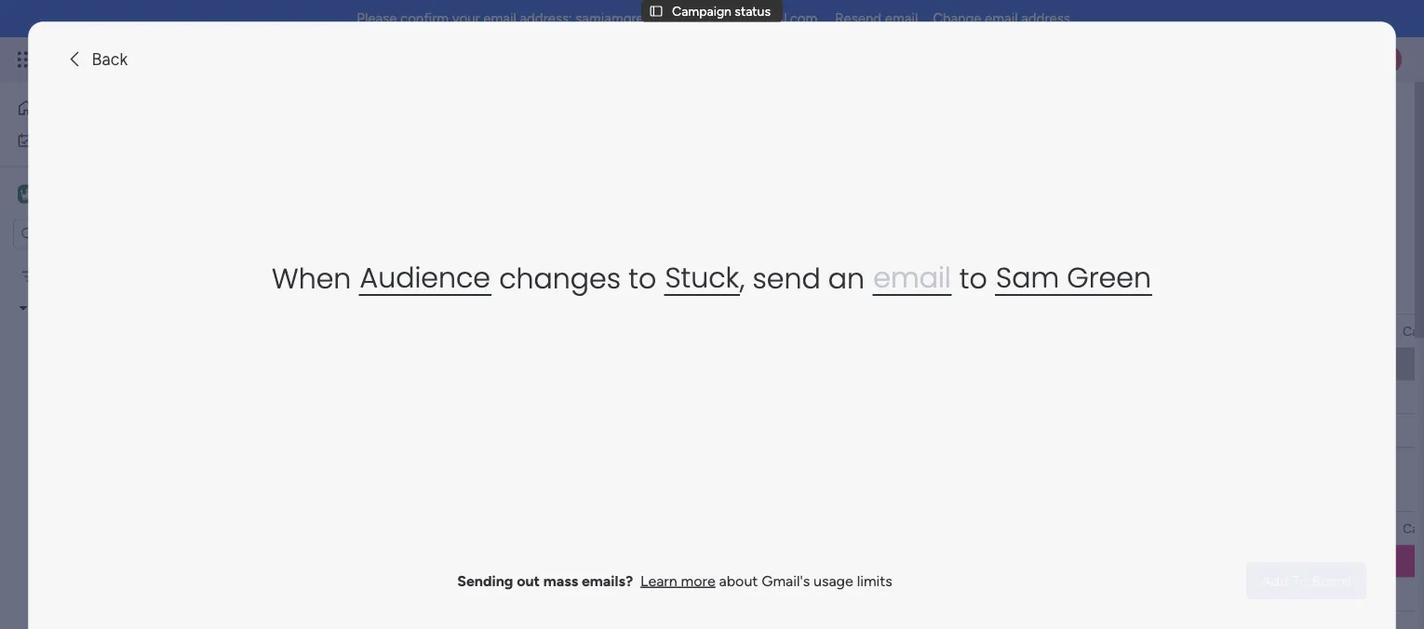 Task type: describe. For each thing, give the bounding box(es) containing it.
emails?
[[582, 572, 633, 590]]

stuck
[[665, 258, 739, 297]]

your
[[452, 10, 480, 27]]

address
[[1022, 10, 1071, 27]]

samiamgreeneggsnham27@gmail.com
[[576, 10, 818, 27]]

campaign
[[672, 3, 732, 19]]

address:
[[520, 10, 572, 27]]

more
[[681, 572, 716, 590]]

back button
[[58, 44, 135, 74]]

sending
[[457, 572, 513, 590]]

,
[[740, 259, 745, 298]]

1 horizontal spatial to
[[629, 259, 657, 298]]

please confirm your email address: samiamgreeneggsnham27@gmail.com
[[357, 10, 818, 27]]

you
[[457, 283, 489, 307]]

send
[[753, 259, 821, 298]]

usage
[[814, 572, 854, 590]]

status
[[735, 3, 771, 19]]

email right resend
[[885, 10, 918, 27]]

limits
[[857, 572, 893, 590]]

please
[[357, 10, 397, 27]]

sam green image
[[1373, 45, 1402, 75]]

few
[[320, 283, 353, 307]]

collapse board header image
[[1368, 175, 1383, 190]]

template
[[683, 283, 761, 307]]

email right change
[[985, 10, 1018, 27]]

this
[[648, 283, 678, 307]]

audience
[[360, 258, 491, 297]]

back
[[92, 49, 128, 69]]

2 workspace image from the left
[[20, 184, 34, 204]]

green
[[1067, 258, 1152, 297]]

most
[[579, 283, 622, 307]]

home image
[[17, 99, 35, 117]]

resend
[[836, 10, 882, 27]]



Task type: locate. For each thing, give the bounding box(es) containing it.
:)
[[766, 283, 778, 307]]

0 horizontal spatial to
[[394, 283, 411, 307]]

the
[[546, 283, 574, 307]]

to right tips
[[394, 283, 411, 307]]

select product image
[[17, 50, 35, 69]]

learn more link
[[641, 572, 716, 590]]

an
[[829, 259, 865, 298]]

email right your
[[484, 10, 517, 27]]

caret down image
[[20, 302, 27, 315]]

email
[[484, 10, 517, 27], [885, 10, 918, 27], [985, 10, 1018, 27], [874, 258, 951, 297]]

change email address
[[933, 10, 1071, 27]]

option
[[0, 260, 237, 264]]

to left 'sam'
[[960, 259, 988, 298]]

email inside the when audience changes to stuck , send an email to sam green
[[874, 258, 951, 297]]

sam
[[996, 258, 1060, 297]]

email right an
[[874, 258, 951, 297]]

gmail's
[[762, 572, 810, 590]]

resend email
[[836, 10, 918, 27]]

None field
[[1399, 321, 1425, 341], [1399, 518, 1425, 539], [1399, 321, 1425, 341], [1399, 518, 1425, 539]]

to right most
[[629, 259, 657, 298]]

mass
[[544, 572, 578, 590]]

when audience changes to stuck , send an email to sam green
[[272, 258, 1152, 298]]

out
[[517, 572, 540, 590]]

about
[[719, 572, 758, 590]]

monday button
[[48, 35, 297, 84]]

to
[[629, 259, 657, 298], [960, 259, 988, 298], [394, 283, 411, 307]]

change email address link
[[933, 10, 1071, 27]]

few tips to help you make the most of this template :)
[[320, 283, 778, 307]]

help
[[415, 283, 453, 307]]

resend email link
[[836, 10, 918, 27]]

sending out mass emails? learn more about gmail's usage limits
[[457, 572, 893, 590]]

workspace image
[[18, 184, 36, 204], [20, 184, 34, 204]]

when
[[272, 259, 351, 298]]

make
[[493, 283, 542, 307]]

Few tips to help you make the most of this template :) field
[[316, 283, 783, 307]]

of
[[627, 283, 643, 307]]

learn
[[641, 572, 678, 590]]

monday
[[83, 49, 147, 70]]

tips
[[358, 283, 389, 307]]

my work image
[[17, 132, 34, 149]]

changes
[[499, 259, 621, 298]]

list box
[[0, 257, 237, 630]]

confirm
[[400, 10, 449, 27]]

change
[[933, 10, 982, 27]]

1 workspace image from the left
[[18, 184, 36, 204]]

to inside few tips to help you make the most of this template :) field
[[394, 283, 411, 307]]

2 horizontal spatial to
[[960, 259, 988, 298]]

campaign status
[[672, 3, 771, 19]]



Task type: vqa. For each thing, say whether or not it's contained in the screenshot.
"Workspace" icon
yes



